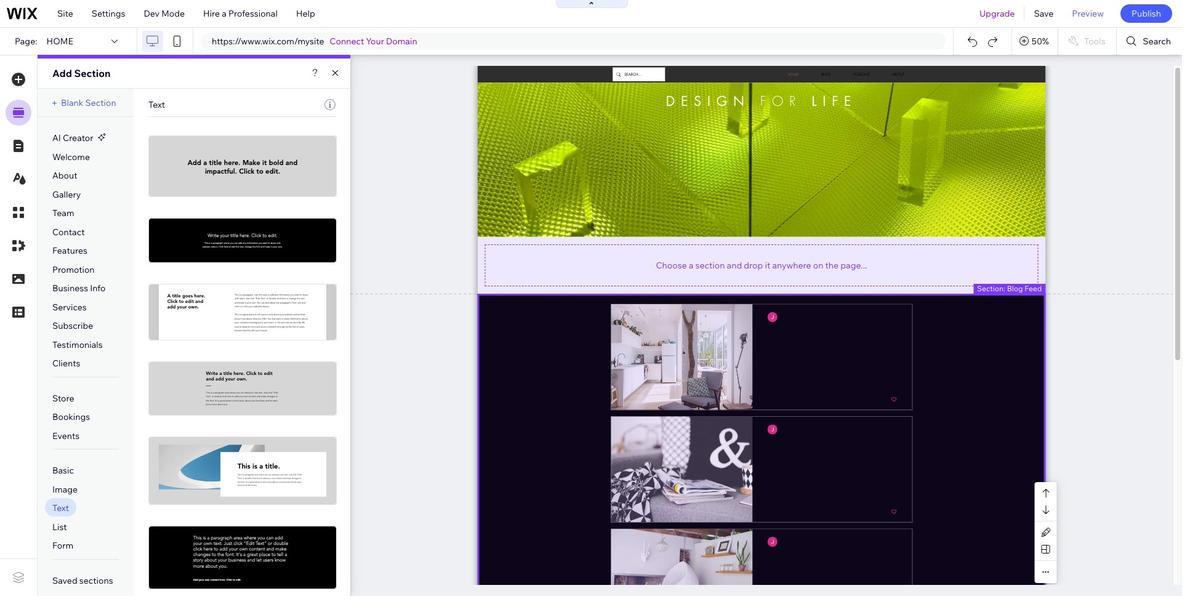 Task type: describe. For each thing, give the bounding box(es) containing it.
connect
[[330, 36, 364, 47]]

professional
[[228, 8, 278, 19]]

services
[[52, 301, 87, 313]]

mode
[[161, 8, 185, 19]]

https://www.wix.com/mysite
[[212, 36, 324, 47]]

sections
[[79, 575, 113, 586]]

dev
[[144, 8, 159, 19]]

home
[[47, 36, 73, 47]]

upgrade
[[980, 8, 1015, 19]]

https://www.wix.com/mysite connect your domain
[[212, 36, 417, 47]]

section for blank section
[[85, 97, 116, 108]]

saved
[[52, 575, 77, 586]]

info
[[90, 283, 106, 294]]

preview
[[1072, 8, 1104, 19]]

clients
[[52, 358, 80, 369]]

business info
[[52, 283, 106, 294]]

settings
[[92, 8, 125, 19]]

50%
[[1032, 36, 1049, 47]]

list
[[52, 521, 67, 533]]

section for add section
[[74, 67, 111, 79]]

1 horizontal spatial text
[[148, 99, 165, 110]]

it
[[765, 260, 770, 271]]

add
[[52, 67, 72, 79]]

add section
[[52, 67, 111, 79]]

hire
[[203, 8, 220, 19]]

tools button
[[1058, 28, 1117, 55]]

on
[[813, 260, 824, 271]]

promotion
[[52, 264, 95, 275]]

drop
[[744, 260, 763, 271]]

tools
[[1084, 36, 1105, 47]]

saved sections
[[52, 575, 113, 586]]

your
[[366, 36, 384, 47]]

feed
[[1025, 284, 1042, 293]]

anywhere
[[772, 260, 811, 271]]

contact
[[52, 226, 85, 237]]

dev mode
[[144, 8, 185, 19]]

features
[[52, 245, 87, 256]]

basic
[[52, 465, 74, 476]]

section
[[695, 260, 725, 271]]

creator
[[63, 132, 93, 143]]

hire a professional
[[203, 8, 278, 19]]

image
[[52, 484, 78, 495]]

business
[[52, 283, 88, 294]]

preview button
[[1063, 0, 1113, 27]]

gallery
[[52, 189, 81, 200]]

a for professional
[[222, 8, 227, 19]]



Task type: vqa. For each thing, say whether or not it's contained in the screenshot.
Increase within Abandoned Carts Increase sales and bring customers back to carts they left behind.
no



Task type: locate. For each thing, give the bounding box(es) containing it.
a for section
[[689, 260, 694, 271]]

save button
[[1025, 0, 1063, 27]]

events
[[52, 430, 80, 441]]

site
[[57, 8, 73, 19]]

choose
[[656, 260, 687, 271]]

search
[[1143, 36, 1171, 47]]

and
[[727, 260, 742, 271]]

section
[[74, 67, 111, 79], [85, 97, 116, 108]]

about
[[52, 170, 77, 181]]

publish
[[1132, 8, 1161, 19]]

blank section
[[61, 97, 116, 108]]

ai creator
[[52, 132, 93, 143]]

publish button
[[1121, 4, 1172, 23]]

a left section
[[689, 260, 694, 271]]

a right hire at the top of the page
[[222, 8, 227, 19]]

the
[[825, 260, 839, 271]]

0 vertical spatial a
[[222, 8, 227, 19]]

section:
[[977, 284, 1006, 293]]

domain
[[386, 36, 417, 47]]

section: blog feed
[[977, 284, 1042, 293]]

a
[[222, 8, 227, 19], [689, 260, 694, 271]]

0 vertical spatial text
[[148, 99, 165, 110]]

save
[[1034, 8, 1054, 19]]

blog
[[1007, 284, 1023, 293]]

search button
[[1117, 28, 1182, 55]]

1 horizontal spatial a
[[689, 260, 694, 271]]

1 vertical spatial section
[[85, 97, 116, 108]]

help
[[296, 8, 315, 19]]

1 vertical spatial text
[[52, 503, 69, 514]]

store
[[52, 393, 74, 404]]

0 vertical spatial section
[[74, 67, 111, 79]]

1 vertical spatial a
[[689, 260, 694, 271]]

section right blank
[[85, 97, 116, 108]]

bookings
[[52, 411, 90, 423]]

form
[[52, 540, 73, 551]]

text
[[148, 99, 165, 110], [52, 503, 69, 514]]

section up blank section
[[74, 67, 111, 79]]

blank
[[61, 97, 83, 108]]

choose a section and drop it anywhere on the page...
[[656, 260, 867, 271]]

page...
[[841, 260, 867, 271]]

0 horizontal spatial text
[[52, 503, 69, 514]]

testimonials
[[52, 339, 103, 350]]

subscribe
[[52, 320, 93, 331]]

team
[[52, 208, 74, 219]]

ai
[[52, 132, 61, 143]]

50% button
[[1012, 28, 1058, 55]]

0 horizontal spatial a
[[222, 8, 227, 19]]

welcome
[[52, 151, 90, 162]]



